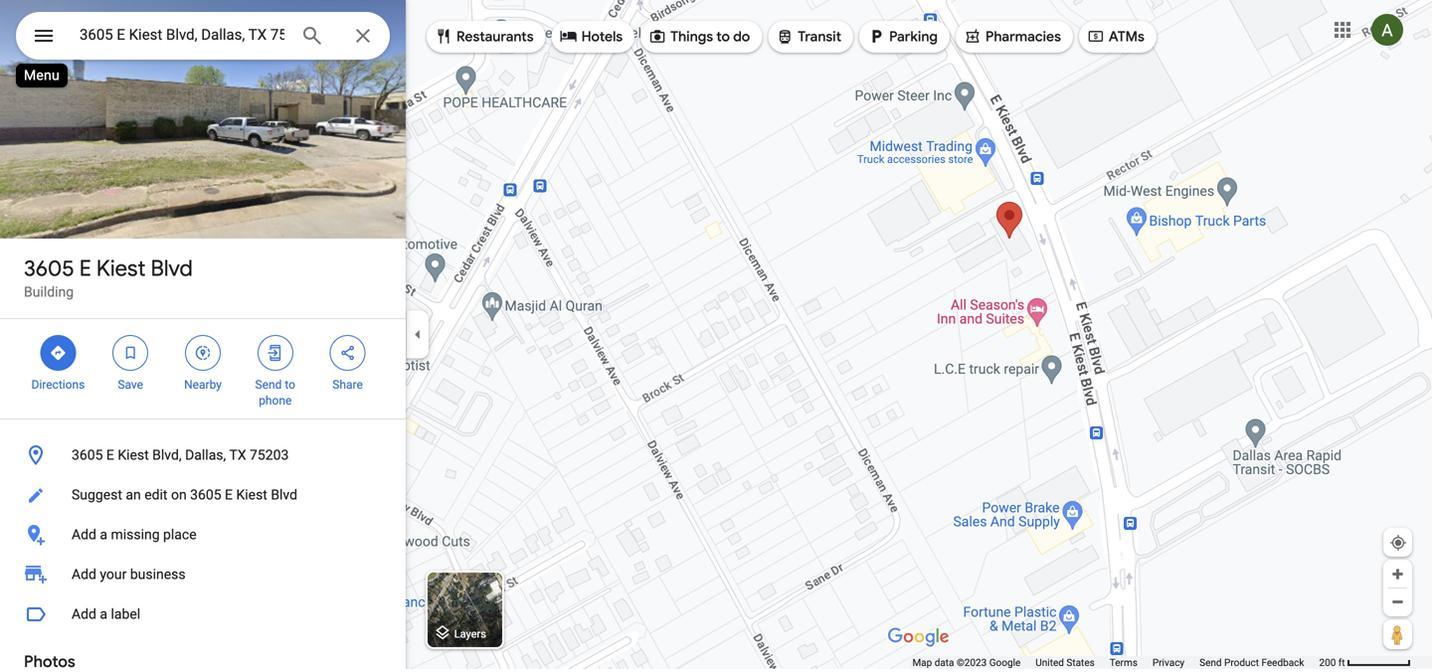 Task type: vqa. For each thing, say whether or not it's contained in the screenshot.
 Hotels
yes



Task type: locate. For each thing, give the bounding box(es) containing it.
©2023
[[957, 657, 987, 669]]

1 vertical spatial e
[[106, 447, 114, 464]]

0 horizontal spatial send
[[255, 378, 282, 392]]

3605 inside button
[[72, 447, 103, 464]]

2 horizontal spatial e
[[225, 487, 233, 503]]

200
[[1320, 657, 1337, 669]]

3605 inside "3605 e kiest blvd building"
[[24, 255, 74, 283]]

a for label
[[100, 606, 107, 623]]

3605 e kiest blvd, dallas, tx 75203
[[72, 447, 289, 464]]

kiest down tx on the bottom
[[236, 487, 268, 503]]

an
[[126, 487, 141, 503]]

 atms
[[1087, 25, 1145, 47]]

add for add your business
[[72, 567, 96, 583]]

1 vertical spatial send
[[1200, 657, 1222, 669]]

to inside  things to do
[[717, 28, 730, 46]]

save
[[118, 378, 143, 392]]

e for blvd
[[79, 255, 91, 283]]

3605 e kiest blvd main content
[[0, 0, 406, 670]]

1 vertical spatial kiest
[[118, 447, 149, 464]]

send inside send to phone
[[255, 378, 282, 392]]

3605 for blvd,
[[72, 447, 103, 464]]

 pharmacies
[[964, 25, 1062, 47]]

show street view coverage image
[[1384, 620, 1413, 650]]

add a missing place button
[[0, 515, 406, 555]]

0 horizontal spatial to
[[285, 378, 296, 392]]

kiest left blvd,
[[118, 447, 149, 464]]

2 vertical spatial 3605
[[190, 487, 221, 503]]

0 vertical spatial send
[[255, 378, 282, 392]]

1 vertical spatial blvd
[[271, 487, 298, 503]]

your
[[100, 567, 127, 583]]

1 vertical spatial 3605
[[72, 447, 103, 464]]

2 vertical spatial add
[[72, 606, 96, 623]]

e
[[79, 255, 91, 283], [106, 447, 114, 464], [225, 487, 233, 503]]

send left product
[[1200, 657, 1222, 669]]

3605 up building
[[24, 255, 74, 283]]

footer
[[913, 657, 1320, 670]]

add for add a missing place
[[72, 527, 96, 543]]

united
[[1036, 657, 1065, 669]]

 button
[[16, 12, 72, 64]]

1 horizontal spatial e
[[106, 447, 114, 464]]

1 horizontal spatial to
[[717, 28, 730, 46]]

1 vertical spatial a
[[100, 606, 107, 623]]

terms button
[[1110, 657, 1138, 670]]

1 vertical spatial add
[[72, 567, 96, 583]]

united states button
[[1036, 657, 1095, 670]]

add left label
[[72, 606, 96, 623]]

1 horizontal spatial send
[[1200, 657, 1222, 669]]

to
[[717, 28, 730, 46], [285, 378, 296, 392]]

kiest up 
[[96, 255, 146, 283]]

layers
[[454, 628, 486, 641]]

footer containing map data ©2023 google
[[913, 657, 1320, 670]]

map
[[913, 657, 933, 669]]

blvd,
[[152, 447, 182, 464]]

a for missing
[[100, 527, 107, 543]]


[[32, 21, 56, 50]]

privacy
[[1153, 657, 1185, 669]]

add a label
[[72, 606, 140, 623]]

to left do
[[717, 28, 730, 46]]

actions for 3605 e kiest blvd region
[[0, 319, 406, 419]]

2 vertical spatial kiest
[[236, 487, 268, 503]]

send for send to phone
[[255, 378, 282, 392]]

 things to do
[[649, 25, 751, 47]]

200 ft button
[[1320, 657, 1412, 669]]

0 vertical spatial e
[[79, 255, 91, 283]]

0 vertical spatial to
[[717, 28, 730, 46]]

2 a from the top
[[100, 606, 107, 623]]

e inside button
[[106, 447, 114, 464]]

on
[[171, 487, 187, 503]]

3 add from the top
[[72, 606, 96, 623]]

None field
[[80, 23, 285, 47]]

feedback
[[1262, 657, 1305, 669]]

add down suggest
[[72, 527, 96, 543]]

0 vertical spatial kiest
[[96, 255, 146, 283]]

a
[[100, 527, 107, 543], [100, 606, 107, 623]]

place
[[163, 527, 197, 543]]

0 vertical spatial 3605
[[24, 255, 74, 283]]

blvd
[[151, 255, 193, 283], [271, 487, 298, 503]]

kiest inside "3605 e kiest blvd building"
[[96, 255, 146, 283]]

a inside add a label button
[[100, 606, 107, 623]]


[[776, 25, 794, 47]]

terms
[[1110, 657, 1138, 669]]

3605 right on
[[190, 487, 221, 503]]

1 a from the top
[[100, 527, 107, 543]]

e inside "3605 e kiest blvd building"
[[79, 255, 91, 283]]

blvd inside suggest an edit on 3605 e kiest blvd button
[[271, 487, 298, 503]]

product
[[1225, 657, 1260, 669]]

send
[[255, 378, 282, 392], [1200, 657, 1222, 669]]

a left label
[[100, 606, 107, 623]]

blvd inside "3605 e kiest blvd building"
[[151, 255, 193, 283]]

to up phone
[[285, 378, 296, 392]]

1 vertical spatial to
[[285, 378, 296, 392]]

collapse side panel image
[[407, 324, 429, 346]]

united states
[[1036, 657, 1095, 669]]

0 horizontal spatial e
[[79, 255, 91, 283]]

business
[[130, 567, 186, 583]]

2 add from the top
[[72, 567, 96, 583]]

hotels
[[582, 28, 623, 46]]

tx
[[229, 447, 246, 464]]

add your business
[[72, 567, 186, 583]]

3605 up suggest
[[72, 447, 103, 464]]

google account: angela cha  
(angela.cha@adept.ai) image
[[1372, 14, 1404, 46]]

3605
[[24, 255, 74, 283], [72, 447, 103, 464], [190, 487, 221, 503]]

send up phone
[[255, 378, 282, 392]]

send inside button
[[1200, 657, 1222, 669]]

3605 e kiest blvd building
[[24, 255, 193, 300]]

directions
[[31, 378, 85, 392]]

 parking
[[868, 25, 938, 47]]

parking
[[890, 28, 938, 46]]

label
[[111, 606, 140, 623]]

a inside add a missing place button
[[100, 527, 107, 543]]

map data ©2023 google
[[913, 657, 1021, 669]]

0 vertical spatial a
[[100, 527, 107, 543]]

1 horizontal spatial blvd
[[271, 487, 298, 503]]

pharmacies
[[986, 28, 1062, 46]]

a left missing on the bottom of page
[[100, 527, 107, 543]]

states
[[1067, 657, 1095, 669]]

0 vertical spatial add
[[72, 527, 96, 543]]


[[964, 25, 982, 47]]

send product feedback button
[[1200, 657, 1305, 670]]

0 vertical spatial blvd
[[151, 255, 193, 283]]

0 horizontal spatial blvd
[[151, 255, 193, 283]]

add left your
[[72, 567, 96, 583]]

ft
[[1339, 657, 1346, 669]]

send for send product feedback
[[1200, 657, 1222, 669]]

1 add from the top
[[72, 527, 96, 543]]


[[649, 25, 667, 47]]

kiest
[[96, 255, 146, 283], [118, 447, 149, 464], [236, 487, 268, 503]]


[[868, 25, 886, 47]]

kiest inside button
[[118, 447, 149, 464]]

2 vertical spatial e
[[225, 487, 233, 503]]


[[49, 342, 67, 364]]

add
[[72, 527, 96, 543], [72, 567, 96, 583], [72, 606, 96, 623]]



Task type: describe. For each thing, give the bounding box(es) containing it.
e for blvd,
[[106, 447, 114, 464]]

 transit
[[776, 25, 842, 47]]

 restaurants
[[435, 25, 534, 47]]

send product feedback
[[1200, 657, 1305, 669]]


[[266, 342, 284, 364]]

building
[[24, 284, 74, 300]]

3605 for blvd
[[24, 255, 74, 283]]

suggest
[[72, 487, 122, 503]]


[[194, 342, 212, 364]]

nearby
[[184, 378, 222, 392]]

to inside send to phone
[[285, 378, 296, 392]]

add your business link
[[0, 555, 406, 595]]


[[560, 25, 578, 47]]

google maps element
[[0, 0, 1433, 670]]

add a label button
[[0, 595, 406, 635]]

suggest an edit on 3605 e kiest blvd button
[[0, 476, 406, 515]]

3605 e kiest blvd, dallas, tx 75203 button
[[0, 436, 406, 476]]

show your location image
[[1390, 534, 1408, 552]]

 hotels
[[560, 25, 623, 47]]

 search field
[[16, 12, 390, 64]]

share
[[333, 378, 363, 392]]

things
[[671, 28, 713, 46]]

none field inside 3605 e kiest blvd, dallas, tx 75203 field
[[80, 23, 285, 47]]

add for add a label
[[72, 606, 96, 623]]

add a missing place
[[72, 527, 197, 543]]

3605 E Kiest Blvd, Dallas, TX 75203 field
[[16, 12, 390, 60]]

3605 inside button
[[190, 487, 221, 503]]

restaurants
[[457, 28, 534, 46]]


[[435, 25, 453, 47]]

dallas,
[[185, 447, 226, 464]]

phone
[[259, 394, 292, 408]]

missing
[[111, 527, 160, 543]]

75203
[[250, 447, 289, 464]]

do
[[734, 28, 751, 46]]

zoom in image
[[1391, 567, 1406, 582]]

200 ft
[[1320, 657, 1346, 669]]

atms
[[1109, 28, 1145, 46]]

google
[[990, 657, 1021, 669]]

kiest for blvd,
[[118, 447, 149, 464]]

edit
[[144, 487, 168, 503]]

kiest for blvd
[[96, 255, 146, 283]]

privacy button
[[1153, 657, 1185, 670]]

suggest an edit on 3605 e kiest blvd
[[72, 487, 298, 503]]

transit
[[798, 28, 842, 46]]

footer inside google maps element
[[913, 657, 1320, 670]]

e inside button
[[225, 487, 233, 503]]

kiest inside button
[[236, 487, 268, 503]]

send to phone
[[255, 378, 296, 408]]


[[1087, 25, 1105, 47]]


[[122, 342, 139, 364]]


[[339, 342, 357, 364]]

data
[[935, 657, 955, 669]]

zoom out image
[[1391, 595, 1406, 610]]



